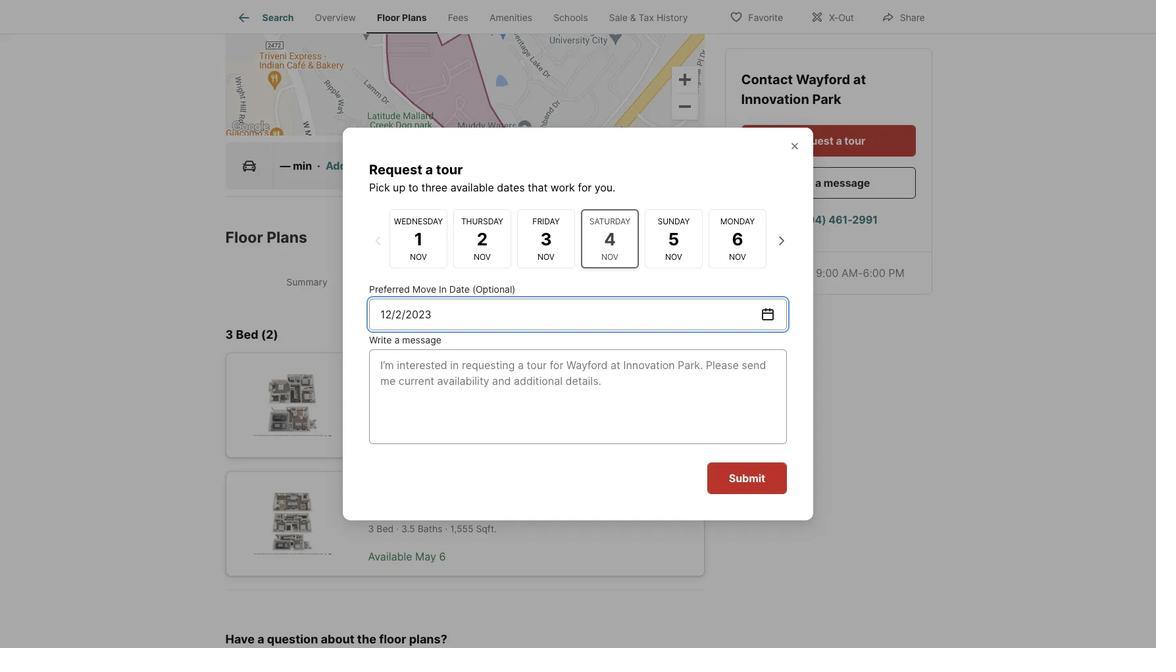 Task type: describe. For each thing, give the bounding box(es) containing it.
data
[[533, 127, 546, 135]]

available
[[368, 550, 413, 563]]

terms of use link
[[598, 127, 637, 135]]

fees
[[448, 12, 469, 23]]

overview
[[315, 12, 356, 23]]

b2 image
[[247, 375, 337, 437]]

request for request a tour pick up to three available dates that work for you.
[[369, 162, 423, 178]]

b2
[[368, 365, 380, 377]]

fees tab
[[438, 2, 479, 34]]

a for send a message
[[816, 176, 822, 189]]

tab list containing summary
[[225, 263, 705, 301]]

saturday 4 nov
[[590, 216, 631, 262]]

tour for request a tour pick up to three available dates that work for you.
[[436, 162, 463, 178]]

request a tour pick up to three available dates that work for you.
[[369, 162, 616, 194]]

floor inside floor plans "tab"
[[377, 12, 400, 23]]

of
[[618, 127, 624, 135]]

park
[[813, 91, 842, 107]]

tax
[[639, 12, 654, 23]]

3 bed · 3.5 baths · 1,555 sqft.
[[368, 523, 497, 534]]

bed for 3 bed · 3.5 baths · 1,555 sqft.
[[377, 523, 394, 534]]

units
[[378, 432, 402, 445]]

5
[[669, 229, 680, 249]]

for
[[578, 181, 592, 194]]

history
[[657, 12, 688, 23]]

I'm interested in requesting a tour for Wayford at Innovation Park. Please send me current availability and additional details. text field
[[381, 357, 776, 437]]

(704)
[[798, 213, 827, 226]]

a right the 'add'
[[349, 159, 355, 173]]

3 for 3 bed · 3.5 baths · 1,555 sqft.
[[368, 523, 374, 534]]

sqft. for 3 bed · 2.5 baths · 1,413 sqft.
[[475, 405, 496, 416]]

sqft. for 3 bed · 3.5 baths · 1,555 sqft.
[[476, 523, 497, 534]]

floor
[[379, 633, 407, 647]]

9:00
[[816, 266, 839, 279]]

about
[[321, 633, 355, 647]]

next image
[[773, 233, 789, 249]]

2.5
[[402, 405, 415, 416]]

2 bed (5) tab
[[386, 266, 544, 299]]

3 bed · 2.5 baths · 1,413 sqft.
[[368, 405, 496, 416]]

may
[[415, 550, 436, 563]]

thursday
[[461, 216, 504, 226]]

schools tab
[[543, 2, 599, 34]]

in
[[439, 284, 447, 295]]

2 inside thursday 2 nov
[[477, 229, 488, 249]]

floor plans tab
[[367, 2, 438, 34]]

out
[[839, 12, 854, 23]]

1
[[415, 229, 423, 249]]

wednesday 1 nov
[[394, 216, 443, 262]]

work
[[551, 181, 575, 194]]

4
[[605, 229, 616, 249]]

sale & tax history
[[609, 12, 688, 23]]

sale & tax history tab
[[599, 2, 699, 34]]

error
[[686, 127, 701, 135]]

terms of use
[[598, 127, 637, 135]]

a for request a tour
[[836, 134, 842, 147]]

tab list containing search
[[225, 0, 709, 34]]

· for 2.5
[[396, 405, 399, 416]]

· for add
[[317, 159, 321, 173]]

plans?
[[409, 633, 448, 647]]

1 vertical spatial plans
[[267, 229, 307, 247]]

1 vertical spatial 6
[[439, 550, 446, 563]]

b2 $2,675/mo
[[368, 365, 432, 397]]

0 horizontal spatial floor plans
[[225, 229, 307, 247]]

map
[[672, 127, 685, 135]]

summary
[[287, 277, 328, 288]]

report a map error link
[[645, 127, 701, 135]]

©2023
[[547, 127, 567, 135]]

min
[[293, 159, 312, 173]]

map
[[518, 127, 531, 135]]

amenities
[[490, 12, 533, 23]]

share
[[901, 12, 925, 23]]

request a tour
[[792, 134, 866, 147]]

3.5
[[402, 523, 415, 534]]

message for write a message
[[402, 334, 442, 346]]

baths for 3.5
[[418, 523, 443, 534]]

dates
[[497, 181, 525, 194]]

2 inside tab
[[445, 277, 451, 288]]

(704) 461-2991 link
[[742, 203, 916, 235]]

bed for 2 bed (5)
[[453, 277, 470, 288]]

previous image
[[370, 233, 386, 249]]

up
[[393, 181, 406, 194]]

thursday 2 nov
[[461, 216, 504, 262]]

· left 1,413
[[445, 405, 448, 416]]

6 inside monday 6 nov
[[732, 229, 744, 249]]

a for have a question about the floor plans?
[[258, 633, 264, 647]]

report
[[645, 127, 665, 135]]

nov for 2
[[474, 252, 491, 262]]

preferred
[[369, 284, 410, 295]]

$2,675/mo
[[368, 383, 432, 397]]

x-
[[830, 12, 839, 23]]

(704) 461-2991 button
[[742, 203, 916, 235]]

3 for 3 bed (2)
[[225, 328, 233, 341]]

write
[[369, 334, 392, 346]]

write a message
[[369, 334, 442, 346]]

share button
[[871, 3, 937, 30]]

a for write a message
[[395, 334, 400, 346]]

floor plans inside "tab"
[[377, 12, 427, 23]]

—
[[280, 159, 291, 173]]

461-
[[829, 213, 853, 226]]

schools
[[554, 12, 588, 23]]

available may 6
[[368, 550, 446, 563]]

amenities tab
[[479, 2, 543, 34]]



Task type: locate. For each thing, give the bounding box(es) containing it.
1 vertical spatial message
[[402, 334, 442, 346]]

3 down $2,675/mo at the bottom
[[368, 405, 374, 416]]

message right write
[[402, 334, 442, 346]]

sqft. right the 1,555
[[476, 523, 497, 534]]

sqft.
[[475, 405, 496, 416], [476, 523, 497, 534]]

a right write
[[395, 334, 400, 346]]

plans left fees
[[402, 12, 427, 23]]

6 nov from the left
[[730, 252, 747, 262]]

3 nov from the left
[[538, 252, 555, 262]]

0 horizontal spatial 6
[[439, 550, 446, 563]]

1 horizontal spatial plans
[[402, 12, 427, 23]]

0 vertical spatial request
[[792, 134, 834, 147]]

sunday 5 nov
[[658, 216, 690, 262]]

pm
[[889, 266, 905, 279]]

nov inside saturday 4 nov
[[602, 252, 619, 262]]

open today: 9:00 am-6:00 pm
[[753, 266, 905, 279]]

a right send
[[816, 176, 822, 189]]

nov inside thursday 2 nov
[[474, 252, 491, 262]]

nov for 4
[[602, 252, 619, 262]]

sunday
[[658, 216, 690, 226]]

sale
[[609, 12, 628, 23]]

0 horizontal spatial floor
[[225, 229, 263, 247]]

3 units available
[[368, 432, 448, 445]]

0 vertical spatial 2
[[477, 229, 488, 249]]

1 baths from the top
[[418, 405, 443, 416]]

g image
[[247, 493, 337, 555]]

&
[[631, 12, 636, 23]]

nov down 5 at the right of the page
[[666, 252, 683, 262]]

0 horizontal spatial 2
[[445, 277, 451, 288]]

summary tab
[[228, 266, 386, 299]]

open
[[753, 266, 779, 279]]

available
[[451, 181, 494, 194], [405, 432, 448, 445]]

0 vertical spatial 6
[[732, 229, 744, 249]]

commute
[[357, 159, 406, 173]]

0 vertical spatial message
[[824, 176, 871, 189]]

2 nov from the left
[[474, 252, 491, 262]]

message
[[824, 176, 871, 189], [402, 334, 442, 346]]

am-
[[842, 266, 863, 279]]

4 nov from the left
[[602, 252, 619, 262]]

1 horizontal spatial available
[[451, 181, 494, 194]]

1 horizontal spatial 2
[[477, 229, 488, 249]]

pick
[[369, 181, 390, 194]]

a down park
[[836, 134, 842, 147]]

3 up available
[[368, 523, 374, 534]]

baths for 2.5
[[418, 405, 443, 416]]

6:00
[[863, 266, 886, 279]]

dialog
[[343, 128, 814, 521]]

nov inside sunday 5 nov
[[666, 252, 683, 262]]

· for 3.5
[[396, 523, 399, 534]]

request a tour button
[[742, 124, 916, 156]]

a right "have"
[[258, 633, 264, 647]]

a left map
[[667, 127, 670, 135]]

tour inside 'button'
[[845, 134, 866, 147]]

google image
[[229, 119, 272, 136]]

friday
[[533, 216, 560, 226]]

(5)
[[473, 277, 485, 288]]

tab list
[[225, 0, 709, 34], [225, 263, 705, 301]]

baths
[[418, 405, 443, 416], [418, 523, 443, 534]]

date
[[450, 284, 470, 295]]

6
[[732, 229, 744, 249], [439, 550, 446, 563]]

3
[[541, 229, 552, 249], [225, 328, 233, 341], [368, 405, 374, 416], [368, 432, 375, 445], [368, 523, 374, 534]]

1 vertical spatial 2
[[445, 277, 451, 288]]

question
[[267, 633, 318, 647]]

a for report a map error
[[667, 127, 670, 135]]

a for request a tour pick up to three available dates that work for you.
[[426, 162, 433, 178]]

· left 2.5
[[396, 405, 399, 416]]

request down park
[[792, 134, 834, 147]]

0 vertical spatial plans
[[402, 12, 427, 23]]

bed for 3 bed (2)
[[236, 328, 259, 341]]

1 nov from the left
[[410, 252, 427, 262]]

(2)
[[261, 328, 278, 341]]

innovation
[[742, 91, 810, 107]]

· right min
[[317, 159, 321, 173]]

1 vertical spatial available
[[405, 432, 448, 445]]

a up three
[[426, 162, 433, 178]]

3 bed (2)
[[225, 328, 278, 341]]

0 vertical spatial tab list
[[225, 0, 709, 34]]

terms
[[598, 127, 617, 135]]

1 vertical spatial tour
[[436, 162, 463, 178]]

sqft. right 1,413
[[475, 405, 496, 416]]

nov inside the friday 3 nov
[[538, 252, 555, 262]]

6 down monday
[[732, 229, 744, 249]]

0 horizontal spatial available
[[405, 432, 448, 445]]

three
[[422, 181, 448, 194]]

floor plans up summary
[[225, 229, 307, 247]]

· left 3.5
[[396, 523, 399, 534]]

add
[[326, 159, 347, 173]]

bed left 3.5
[[377, 523, 394, 534]]

0 vertical spatial floor
[[377, 12, 400, 23]]

available up thursday
[[451, 181, 494, 194]]

nov for 1
[[410, 252, 427, 262]]

search link
[[236, 10, 294, 26]]

·
[[317, 159, 321, 173], [396, 405, 399, 416], [445, 405, 448, 416], [396, 523, 399, 534], [445, 523, 448, 534]]

wayford at innovation park
[[742, 71, 867, 107]]

send a message button
[[742, 167, 916, 198]]

1 horizontal spatial 6
[[732, 229, 744, 249]]

1,413
[[450, 405, 473, 416]]

bed left (2) at the bottom left of the page
[[236, 328, 259, 341]]

request for request a tour
[[792, 134, 834, 147]]

monday 6 nov
[[721, 216, 755, 262]]

0 vertical spatial sqft.
[[475, 405, 496, 416]]

preferred move in date (optional)
[[369, 284, 516, 295]]

nov for 5
[[666, 252, 683, 262]]

baths right 2.5
[[418, 405, 443, 416]]

request inside the 'request a tour' 'button'
[[792, 134, 834, 147]]

overview tab
[[304, 2, 367, 34]]

0 vertical spatial floor plans
[[377, 12, 427, 23]]

dialog containing 1
[[343, 128, 814, 521]]

0 vertical spatial tour
[[845, 134, 866, 147]]

x-out
[[830, 12, 854, 23]]

nov inside monday 6 nov
[[730, 252, 747, 262]]

6 right may
[[439, 550, 446, 563]]

map region
[[112, 0, 786, 178]]

wayford
[[796, 71, 851, 87]]

report a map error
[[645, 127, 701, 135]]

0 vertical spatial baths
[[418, 405, 443, 416]]

3 left (2) at the bottom left of the page
[[225, 328, 233, 341]]

bed for 3 bed · 2.5 baths · 1,413 sqft.
[[377, 405, 394, 416]]

available inside request a tour pick up to three available dates that work for you.
[[451, 181, 494, 194]]

submit button
[[708, 463, 787, 494]]

nov for 3
[[538, 252, 555, 262]]

1 horizontal spatial floor
[[377, 12, 400, 23]]

a inside button
[[816, 176, 822, 189]]

tab inside tab list
[[544, 266, 702, 299]]

send a message
[[787, 176, 871, 189]]

message up 461-
[[824, 176, 871, 189]]

baths right 3.5
[[418, 523, 443, 534]]

submit
[[729, 472, 766, 485]]

3 for 3 units available
[[368, 432, 375, 445]]

nov down 1
[[410, 252, 427, 262]]

plans up summary
[[267, 229, 307, 247]]

have a question about the floor plans?
[[225, 633, 448, 647]]

1 horizontal spatial message
[[824, 176, 871, 189]]

message for send a message
[[824, 176, 871, 189]]

bed
[[453, 277, 470, 288], [236, 328, 259, 341], [377, 405, 394, 416], [377, 523, 394, 534]]

send
[[787, 176, 813, 189]]

tour inside request a tour pick up to three available dates that work for you.
[[436, 162, 463, 178]]

0 vertical spatial available
[[451, 181, 494, 194]]

0 horizontal spatial request
[[369, 162, 423, 178]]

(704) 461-2991
[[798, 213, 878, 226]]

tab
[[544, 266, 702, 299]]

1 vertical spatial floor
[[225, 229, 263, 247]]

wednesday
[[394, 216, 443, 226]]

3 for 3 bed · 2.5 baths · 1,413 sqft.
[[368, 405, 374, 416]]

you.
[[595, 181, 616, 194]]

add a commute button
[[326, 158, 406, 174]]

to
[[409, 181, 419, 194]]

1 vertical spatial floor plans
[[225, 229, 307, 247]]

request up the up
[[369, 162, 423, 178]]

plans inside floor plans "tab"
[[402, 12, 427, 23]]

0 horizontal spatial message
[[402, 334, 442, 346]]

1 horizontal spatial floor plans
[[377, 12, 427, 23]]

a inside request a tour pick up to three available dates that work for you.
[[426, 162, 433, 178]]

Preferred Move In Date (Optional) text field
[[381, 307, 760, 323]]

that
[[528, 181, 548, 194]]

favorite
[[749, 12, 783, 23]]

plans
[[402, 12, 427, 23], [267, 229, 307, 247]]

tour up send a message button at the top of the page
[[845, 134, 866, 147]]

tour up three
[[436, 162, 463, 178]]

request inside request a tour pick up to three available dates that work for you.
[[369, 162, 423, 178]]

2991
[[853, 213, 878, 226]]

request
[[792, 134, 834, 147], [369, 162, 423, 178]]

x-out button
[[800, 3, 866, 30]]

map data ©2023 google
[[518, 127, 590, 135]]

message inside send a message button
[[824, 176, 871, 189]]

at
[[854, 71, 867, 87]]

3 inside the friday 3 nov
[[541, 229, 552, 249]]

· left the 1,555
[[445, 523, 448, 534]]

move
[[413, 284, 437, 295]]

1 vertical spatial baths
[[418, 523, 443, 534]]

search
[[262, 12, 294, 23]]

0 horizontal spatial plans
[[267, 229, 307, 247]]

friday 3 nov
[[533, 216, 560, 262]]

1 horizontal spatial tour
[[845, 134, 866, 147]]

favorite button
[[719, 3, 795, 30]]

bed left (5)
[[453, 277, 470, 288]]

bed left 2.5
[[377, 405, 394, 416]]

contact
[[742, 71, 796, 87]]

nov down friday
[[538, 252, 555, 262]]

1 vertical spatial tab list
[[225, 263, 705, 301]]

tour for request a tour
[[845, 134, 866, 147]]

nov for 6
[[730, 252, 747, 262]]

nov up (5)
[[474, 252, 491, 262]]

3 left units
[[368, 432, 375, 445]]

1 horizontal spatial request
[[792, 134, 834, 147]]

nov down the 4
[[602, 252, 619, 262]]

5 nov from the left
[[666, 252, 683, 262]]

nov down monday
[[730, 252, 747, 262]]

3 down friday
[[541, 229, 552, 249]]

floor plans left fees
[[377, 12, 427, 23]]

1 tab list from the top
[[225, 0, 709, 34]]

0 horizontal spatial tour
[[436, 162, 463, 178]]

bed inside tab
[[453, 277, 470, 288]]

1 vertical spatial request
[[369, 162, 423, 178]]

monday
[[721, 216, 755, 226]]

2 baths from the top
[[418, 523, 443, 534]]

1,555
[[451, 523, 474, 534]]

floor
[[377, 12, 400, 23], [225, 229, 263, 247]]

use
[[626, 127, 637, 135]]

available down 3 bed · 2.5 baths · 1,413 sqft.
[[405, 432, 448, 445]]

1 vertical spatial sqft.
[[476, 523, 497, 534]]

nov inside wednesday 1 nov
[[410, 252, 427, 262]]

2 tab list from the top
[[225, 263, 705, 301]]

a inside 'button'
[[836, 134, 842, 147]]

the
[[357, 633, 377, 647]]



Task type: vqa. For each thing, say whether or not it's contained in the screenshot.
plans?
yes



